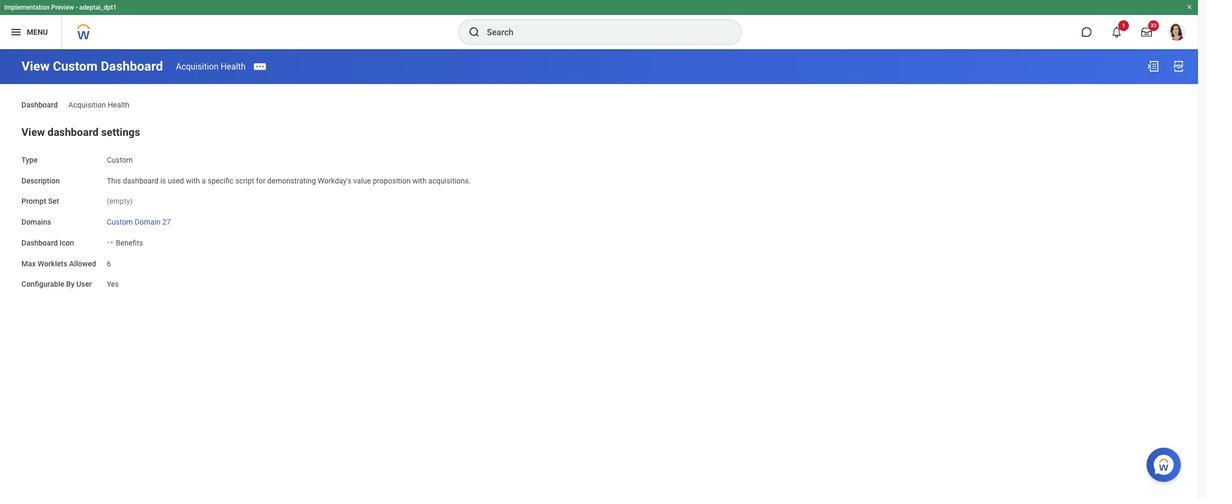 Task type: describe. For each thing, give the bounding box(es) containing it.
acquisition health for acquisition health link
[[176, 61, 246, 71]]

1
[[1122, 22, 1125, 28]]

custom domain 27
[[107, 218, 171, 226]]

view custom dashboard main content
[[0, 49, 1198, 300]]

(empty)
[[107, 197, 133, 206]]

set
[[48, 197, 59, 206]]

0 vertical spatial dashboard
[[101, 59, 163, 74]]

view printable version (pdf) image
[[1172, 60, 1185, 73]]

menu banner
[[0, 0, 1198, 49]]

profile logan mcneil image
[[1168, 24, 1185, 43]]

proposition
[[373, 176, 411, 185]]

this dashboard is used with a specific script for demonstrating workday's value proposition with acquisitions.
[[107, 176, 471, 185]]

prompt set
[[21, 197, 59, 206]]

acquisition health for dashboard element
[[68, 101, 129, 109]]

for
[[256, 176, 265, 185]]

demonstrating
[[267, 176, 316, 185]]

0 vertical spatial custom
[[53, 59, 98, 74]]

view dashboard settings button
[[21, 126, 140, 139]]

view dashboard settings group
[[21, 124, 1177, 290]]

health for dashboard element
[[108, 101, 129, 109]]

this
[[107, 176, 121, 185]]

domain
[[135, 218, 160, 226]]

27
[[162, 218, 171, 226]]

1 button
[[1105, 20, 1129, 44]]

dashboard for view
[[48, 126, 99, 139]]

6
[[107, 259, 111, 268]]

dashboard element
[[68, 94, 129, 110]]

benefits
[[116, 239, 143, 247]]

max worklets allowed element
[[107, 253, 111, 269]]

yes
[[107, 280, 119, 289]]

custom domain 27 link
[[107, 216, 171, 226]]

Search Workday  search field
[[487, 20, 719, 44]]

view for view dashboard settings
[[21, 126, 45, 139]]

acquisition for acquisition health link
[[176, 61, 219, 71]]

acquisition for dashboard element
[[68, 101, 106, 109]]

type
[[21, 156, 38, 164]]

search image
[[468, 26, 480, 39]]

2 with from the left
[[412, 176, 426, 185]]

max
[[21, 259, 36, 268]]

dashboard icon image
[[107, 239, 114, 247]]

dashboard icon
[[21, 239, 74, 247]]

-
[[76, 4, 78, 11]]

close environment banner image
[[1186, 4, 1193, 10]]

benefits element
[[116, 236, 143, 247]]

domains
[[21, 218, 51, 226]]

worklets
[[38, 259, 67, 268]]

justify image
[[10, 26, 22, 39]]

user
[[76, 280, 92, 289]]

acquisitions.
[[428, 176, 471, 185]]



Task type: vqa. For each thing, say whether or not it's contained in the screenshot.
the dashboard expenses icon
no



Task type: locate. For each thing, give the bounding box(es) containing it.
2 vertical spatial dashboard
[[21, 239, 58, 247]]

configurable by user element
[[107, 274, 119, 290]]

1 vertical spatial dashboard
[[21, 101, 58, 109]]

export to excel image
[[1147, 60, 1160, 73]]

notifications large image
[[1111, 27, 1122, 37]]

2 vertical spatial custom
[[107, 218, 133, 226]]

1 vertical spatial acquisition health
[[68, 101, 129, 109]]

custom
[[53, 59, 98, 74], [107, 156, 133, 164], [107, 218, 133, 226]]

allowed
[[69, 259, 96, 268]]

0 vertical spatial dashboard
[[48, 126, 99, 139]]

0 horizontal spatial acquisition
[[68, 101, 106, 109]]

view down menu
[[21, 59, 50, 74]]

value
[[353, 176, 371, 185]]

1 vertical spatial view
[[21, 126, 45, 139]]

dashboard up dashboard element
[[101, 59, 163, 74]]

a
[[202, 176, 206, 185]]

0 vertical spatial health
[[221, 61, 246, 71]]

dashboard for dashboard
[[21, 101, 58, 109]]

preview
[[51, 4, 74, 11]]

script
[[235, 176, 254, 185]]

1 vertical spatial dashboard
[[123, 176, 158, 185]]

0 horizontal spatial with
[[186, 176, 200, 185]]

view inside "group"
[[21, 126, 45, 139]]

acquisition
[[176, 61, 219, 71], [68, 101, 106, 109]]

view up type
[[21, 126, 45, 139]]

adeptai_dpt1
[[79, 4, 117, 11]]

view for view custom dashboard
[[21, 59, 50, 74]]

2 view from the top
[[21, 126, 45, 139]]

0 vertical spatial acquisition
[[176, 61, 219, 71]]

implementation preview -   adeptai_dpt1
[[4, 4, 117, 11]]

dashboard down dashboard element
[[48, 126, 99, 139]]

0 horizontal spatial dashboard
[[48, 126, 99, 139]]

1 vertical spatial acquisition
[[68, 101, 106, 109]]

max worklets allowed
[[21, 259, 96, 268]]

acquisition health link
[[176, 61, 246, 71]]

1 vertical spatial health
[[108, 101, 129, 109]]

custom up dashboard element
[[53, 59, 98, 74]]

0 horizontal spatial acquisition health
[[68, 101, 129, 109]]

1 vertical spatial custom
[[107, 156, 133, 164]]

dashboard
[[101, 59, 163, 74], [21, 101, 58, 109], [21, 239, 58, 247]]

custom for custom domain 27
[[107, 218, 133, 226]]

acquisition inside dashboard element
[[68, 101, 106, 109]]

dashboard
[[48, 126, 99, 139], [123, 176, 158, 185]]

menu button
[[0, 15, 62, 49]]

custom for type element
[[107, 156, 133, 164]]

dashboard inside "group"
[[21, 239, 58, 247]]

settings
[[101, 126, 140, 139]]

implementation
[[4, 4, 50, 11]]

dashboard down domains
[[21, 239, 58, 247]]

with left a
[[186, 176, 200, 185]]

0 vertical spatial acquisition health
[[176, 61, 246, 71]]

type element
[[107, 149, 133, 165]]

dashboard up view dashboard settings button
[[21, 101, 58, 109]]

33 button
[[1135, 20, 1159, 44]]

view
[[21, 59, 50, 74], [21, 126, 45, 139]]

1 with from the left
[[186, 176, 200, 185]]

custom down (empty)
[[107, 218, 133, 226]]

health for acquisition health link
[[221, 61, 246, 71]]

acquisition health
[[176, 61, 246, 71], [68, 101, 129, 109]]

configurable
[[21, 280, 64, 289]]

view custom dashboard
[[21, 59, 163, 74]]

prompt
[[21, 197, 46, 206]]

used
[[168, 176, 184, 185]]

dashboard for this
[[123, 176, 158, 185]]

custom up this
[[107, 156, 133, 164]]

0 vertical spatial view
[[21, 59, 50, 74]]

inbox large image
[[1141, 27, 1152, 37]]

description
[[21, 176, 60, 185]]

1 horizontal spatial acquisition
[[176, 61, 219, 71]]

1 horizontal spatial dashboard
[[123, 176, 158, 185]]

dashboard left the 'is'
[[123, 176, 158, 185]]

0 horizontal spatial health
[[108, 101, 129, 109]]

specific
[[208, 176, 234, 185]]

1 view from the top
[[21, 59, 50, 74]]

icon
[[60, 239, 74, 247]]

1 horizontal spatial with
[[412, 176, 426, 185]]

dashboard for dashboard icon
[[21, 239, 58, 247]]

workday's
[[318, 176, 352, 185]]

by
[[66, 280, 74, 289]]

1 horizontal spatial acquisition health
[[176, 61, 246, 71]]

view dashboard settings
[[21, 126, 140, 139]]

menu
[[27, 28, 48, 36]]

1 horizontal spatial health
[[221, 61, 246, 71]]

health inside dashboard element
[[108, 101, 129, 109]]

with right proposition
[[412, 176, 426, 185]]

with
[[186, 176, 200, 185], [412, 176, 426, 185]]

configurable by user
[[21, 280, 92, 289]]

health
[[221, 61, 246, 71], [108, 101, 129, 109]]

is
[[160, 176, 166, 185]]

33
[[1151, 22, 1157, 28]]



